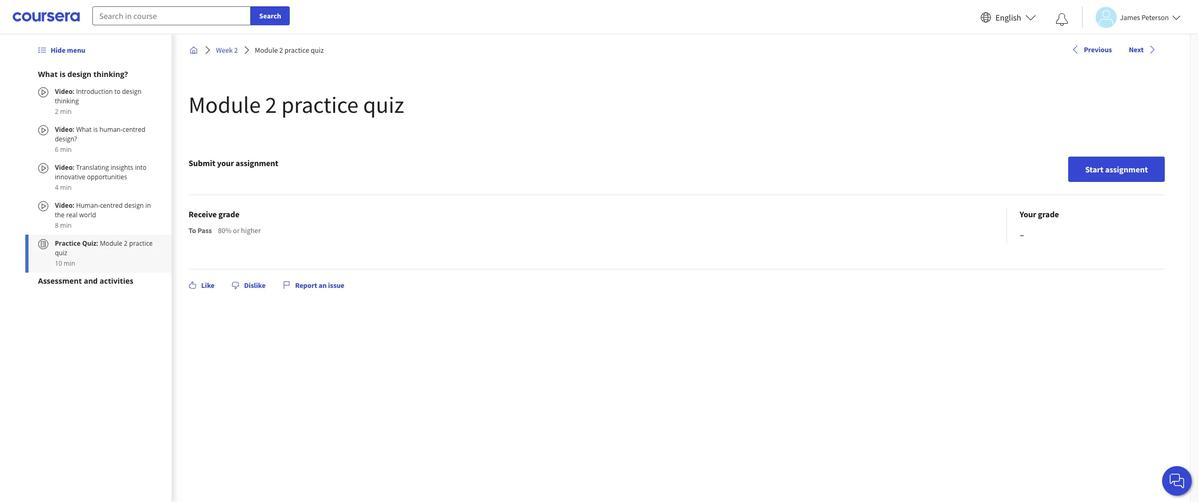 Task type: vqa. For each thing, say whether or not it's contained in the screenshot.
Course
no



Task type: describe. For each thing, give the bounding box(es) containing it.
introduction to design thinking
[[55, 87, 142, 106]]

your
[[217, 158, 234, 168]]

video: for human-centred design in the real world
[[55, 201, 76, 210]]

home image
[[190, 46, 198, 54]]

dislike button
[[227, 276, 270, 295]]

assessment and activities button
[[38, 276, 159, 287]]

is for human-
[[93, 125, 98, 134]]

english
[[996, 12, 1021, 22]]

start assignment button
[[1069, 157, 1165, 182]]

menu
[[67, 45, 85, 55]]

previous
[[1084, 45, 1112, 55]]

submit your assignment start assignment
[[189, 158, 1148, 175]]

1 vertical spatial quiz
[[363, 90, 404, 119]]

english button
[[977, 0, 1040, 34]]

start
[[1085, 164, 1104, 175]]

practice inside module 2 practice quiz
[[129, 239, 153, 248]]

module 2 practice quiz link
[[251, 41, 328, 60]]

coursera image
[[13, 9, 80, 25]]

video: for translating insights into innovative opportunities
[[55, 163, 76, 172]]

10
[[55, 259, 62, 268]]

to
[[189, 226, 196, 235]]

report
[[295, 281, 317, 290]]

search
[[259, 11, 281, 21]]

0 vertical spatial module 2 practice quiz
[[255, 45, 324, 55]]

opportunities
[[87, 173, 127, 182]]

min for 4 min
[[60, 183, 72, 192]]

8
[[55, 221, 59, 230]]

report an issue button
[[278, 276, 349, 295]]

human-centred design in the real world
[[55, 201, 151, 220]]

week
[[216, 45, 233, 55]]

into
[[135, 163, 147, 172]]

80% or higher
[[218, 226, 261, 235]]

video: for introduction to design thinking
[[55, 87, 76, 96]]

issue
[[328, 281, 344, 290]]

Search in course text field
[[92, 6, 251, 25]]

hide menu
[[51, 45, 85, 55]]

assessment
[[38, 276, 82, 286]]

next button
[[1125, 40, 1161, 59]]

show notifications image
[[1056, 13, 1068, 26]]

submit
[[189, 158, 215, 168]]

real
[[66, 211, 77, 220]]

human-
[[100, 125, 123, 134]]

min for 10 min
[[64, 259, 75, 268]]

10 min
[[55, 259, 75, 268]]

is for design
[[60, 69, 66, 79]]

report an issue
[[295, 281, 344, 290]]

translating insights into innovative opportunities
[[55, 163, 147, 182]]

thinking
[[55, 97, 79, 106]]

your
[[1020, 209, 1037, 220]]

next
[[1129, 45, 1144, 55]]

practice quiz:
[[55, 239, 100, 248]]

0 vertical spatial module
[[255, 45, 278, 55]]

previous button
[[1067, 40, 1116, 59]]

80%
[[218, 226, 232, 235]]

0 vertical spatial practice
[[285, 45, 309, 55]]

pass
[[198, 226, 212, 235]]

chat with us image
[[1169, 473, 1186, 490]]

week 2 link
[[212, 41, 242, 60]]

dislike
[[244, 281, 266, 290]]

what for design
[[38, 69, 58, 79]]

design?
[[55, 135, 77, 144]]



Task type: locate. For each thing, give the bounding box(es) containing it.
what inside dropdown button
[[38, 69, 58, 79]]

1 horizontal spatial is
[[93, 125, 98, 134]]

hide menu button
[[34, 41, 90, 60]]

min right '8'
[[60, 221, 72, 230]]

min right 4
[[60, 183, 72, 192]]

video: up the
[[55, 201, 76, 210]]

2 horizontal spatial quiz
[[363, 90, 404, 119]]

what up design? in the left top of the page
[[76, 125, 92, 134]]

activities
[[100, 276, 133, 286]]

centred
[[123, 125, 145, 134], [100, 201, 123, 210]]

1 vertical spatial is
[[93, 125, 98, 134]]

min for 2 min
[[60, 107, 72, 116]]

1 horizontal spatial what
[[76, 125, 92, 134]]

assignment right start
[[1105, 164, 1148, 175]]

your grade -
[[1020, 209, 1059, 244]]

assignment right your
[[236, 158, 278, 168]]

1 vertical spatial what
[[76, 125, 92, 134]]

0 horizontal spatial grade
[[218, 209, 239, 220]]

grade for your grade -
[[1038, 209, 1059, 220]]

2
[[234, 45, 238, 55], [279, 45, 283, 55], [265, 90, 277, 119], [55, 107, 59, 116], [124, 239, 128, 248]]

human-
[[76, 201, 100, 210]]

4
[[55, 183, 59, 192]]

centred down opportunities at top
[[100, 201, 123, 210]]

module inside module 2 practice quiz
[[100, 239, 122, 248]]

to pass
[[189, 226, 212, 235]]

1 horizontal spatial quiz
[[311, 45, 324, 55]]

like button
[[184, 276, 219, 295]]

what is design thinking? button
[[38, 69, 159, 80]]

what for human-
[[76, 125, 92, 134]]

2 inside module 2 practice quiz
[[124, 239, 128, 248]]

peterson
[[1142, 12, 1169, 22]]

assignment
[[236, 158, 278, 168], [1105, 164, 1148, 175]]

video:
[[55, 87, 76, 96], [55, 125, 76, 134], [55, 163, 76, 172], [55, 201, 76, 210]]

innovative
[[55, 173, 85, 182]]

quiz inside module 2 practice quiz
[[55, 249, 67, 258]]

design for to
[[122, 87, 142, 96]]

in
[[145, 201, 151, 210]]

video: up thinking
[[55, 87, 76, 96]]

2 video: from the top
[[55, 125, 76, 134]]

like
[[201, 281, 215, 290]]

and
[[84, 276, 98, 286]]

centred inside what is human-centred design?
[[123, 125, 145, 134]]

0 vertical spatial design
[[67, 69, 91, 79]]

week 2
[[216, 45, 238, 55]]

what
[[38, 69, 58, 79], [76, 125, 92, 134]]

what inside what is human-centred design?
[[76, 125, 92, 134]]

introduction
[[76, 87, 113, 96]]

james peterson button
[[1082, 7, 1181, 28]]

grade right your
[[1038, 209, 1059, 220]]

min for 6 min
[[60, 145, 72, 154]]

grade up 80%
[[218, 209, 239, 220]]

0 vertical spatial quiz
[[311, 45, 324, 55]]

0 vertical spatial is
[[60, 69, 66, 79]]

video: up design? in the left top of the page
[[55, 125, 76, 134]]

practice
[[285, 45, 309, 55], [281, 90, 359, 119], [129, 239, 153, 248]]

is inside what is human-centred design?
[[93, 125, 98, 134]]

4 min
[[55, 183, 72, 192]]

module 2 practice quiz
[[255, 45, 324, 55], [189, 90, 404, 119], [55, 239, 153, 258]]

min down thinking
[[60, 107, 72, 116]]

4 video: from the top
[[55, 201, 76, 210]]

grade inside your grade -
[[1038, 209, 1059, 220]]

1 vertical spatial module
[[189, 90, 261, 119]]

3 video: from the top
[[55, 163, 76, 172]]

min for 8 min
[[60, 221, 72, 230]]

assessment and activities
[[38, 276, 133, 286]]

quiz
[[311, 45, 324, 55], [363, 90, 404, 119], [55, 249, 67, 258]]

min right the 6
[[60, 145, 72, 154]]

1 video: from the top
[[55, 87, 76, 96]]

world
[[79, 211, 96, 220]]

0 horizontal spatial is
[[60, 69, 66, 79]]

video: for what is human-centred design?
[[55, 125, 76, 134]]

what down hide
[[38, 69, 58, 79]]

design up introduction on the top left of the page
[[67, 69, 91, 79]]

to
[[114, 87, 120, 96]]

min
[[60, 107, 72, 116], [60, 145, 72, 154], [60, 183, 72, 192], [60, 221, 72, 230], [64, 259, 75, 268]]

design inside introduction to design thinking
[[122, 87, 142, 96]]

design for centred
[[124, 201, 144, 210]]

grade
[[218, 209, 239, 220], [1038, 209, 1059, 220]]

6 min
[[55, 145, 72, 154]]

2 grade from the left
[[1038, 209, 1059, 220]]

0 horizontal spatial quiz
[[55, 249, 67, 258]]

is left human-
[[93, 125, 98, 134]]

is
[[60, 69, 66, 79], [93, 125, 98, 134]]

1 grade from the left
[[218, 209, 239, 220]]

2 min
[[55, 107, 72, 116]]

-
[[1020, 225, 1024, 244]]

hide
[[51, 45, 66, 55]]

design inside human-centred design in the real world
[[124, 201, 144, 210]]

1 horizontal spatial assignment
[[1105, 164, 1148, 175]]

design left in
[[124, 201, 144, 210]]

module
[[255, 45, 278, 55], [189, 90, 261, 119], [100, 239, 122, 248]]

2 vertical spatial design
[[124, 201, 144, 210]]

receive
[[189, 209, 217, 220]]

design inside dropdown button
[[67, 69, 91, 79]]

translating
[[76, 163, 109, 172]]

min right 10
[[64, 259, 75, 268]]

search button
[[251, 6, 290, 25]]

the
[[55, 211, 65, 220]]

design right to on the left
[[122, 87, 142, 96]]

6
[[55, 145, 59, 154]]

2 vertical spatial quiz
[[55, 249, 67, 258]]

is down hide menu button at the top left
[[60, 69, 66, 79]]

insights
[[111, 163, 133, 172]]

what is design thinking?
[[38, 69, 128, 79]]

8 min
[[55, 221, 72, 230]]

is inside dropdown button
[[60, 69, 66, 79]]

quiz:
[[82, 239, 98, 248]]

design for is
[[67, 69, 91, 79]]

0 horizontal spatial what
[[38, 69, 58, 79]]

0 horizontal spatial assignment
[[236, 158, 278, 168]]

1 vertical spatial centred
[[100, 201, 123, 210]]

2 vertical spatial practice
[[129, 239, 153, 248]]

james peterson
[[1120, 12, 1169, 22]]

centred up into at the top of the page
[[123, 125, 145, 134]]

centred inside human-centred design in the real world
[[100, 201, 123, 210]]

2 vertical spatial module 2 practice quiz
[[55, 239, 153, 258]]

grade for receive grade
[[218, 209, 239, 220]]

video: up innovative
[[55, 163, 76, 172]]

2 vertical spatial module
[[100, 239, 122, 248]]

practice
[[55, 239, 81, 248]]

1 horizontal spatial grade
[[1038, 209, 1059, 220]]

or
[[233, 226, 240, 235]]

1 vertical spatial practice
[[281, 90, 359, 119]]

james
[[1120, 12, 1140, 22]]

what is human-centred design?
[[55, 125, 145, 144]]

0 vertical spatial what
[[38, 69, 58, 79]]

an
[[319, 281, 327, 290]]

design
[[67, 69, 91, 79], [122, 87, 142, 96], [124, 201, 144, 210]]

1 vertical spatial design
[[122, 87, 142, 96]]

thinking?
[[93, 69, 128, 79]]

1 vertical spatial module 2 practice quiz
[[189, 90, 404, 119]]

receive grade
[[189, 209, 239, 220]]

0 vertical spatial centred
[[123, 125, 145, 134]]

higher
[[241, 226, 261, 235]]



